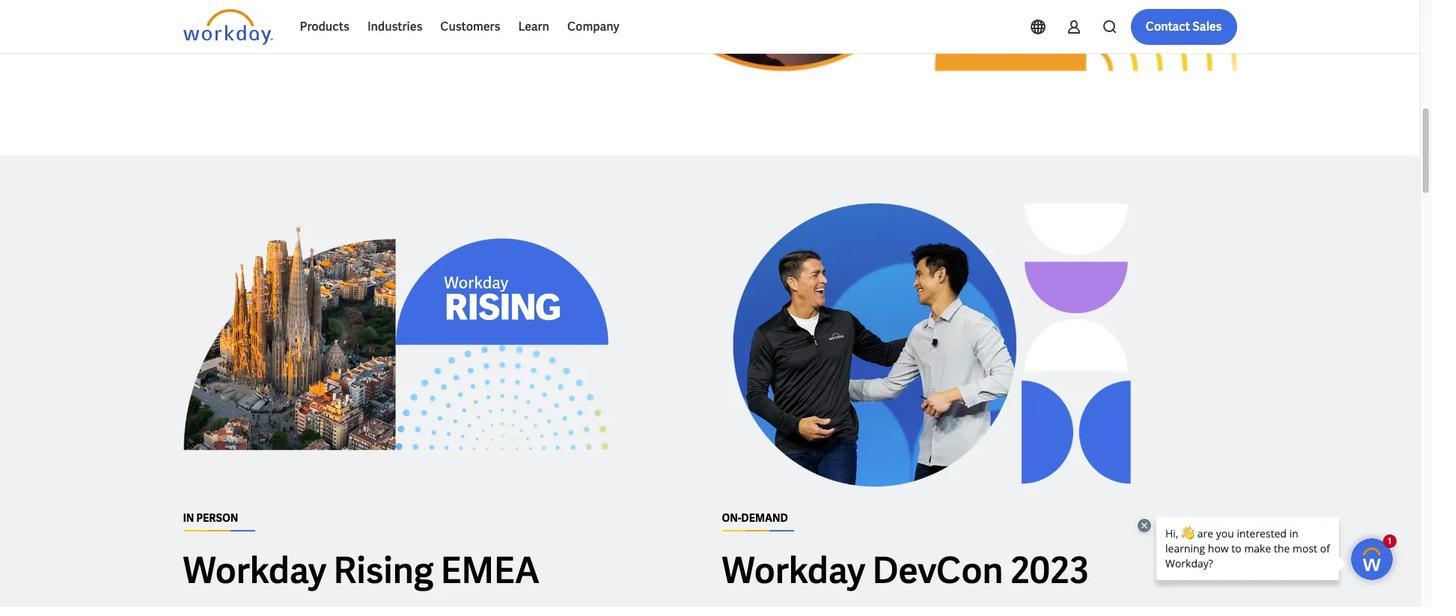 Task type: describe. For each thing, give the bounding box(es) containing it.
products button
[[291, 9, 358, 45]]

contact
[[1146, 19, 1190, 34]]

2023
[[1010, 548, 1089, 594]]

in person
[[183, 512, 238, 525]]

go to the homepage image
[[183, 9, 273, 45]]

company button
[[558, 9, 628, 45]]

customers
[[440, 19, 500, 34]]

workday for workday rising emea
[[183, 548, 326, 594]]

on-
[[722, 512, 741, 525]]

sales
[[1193, 19, 1222, 34]]

in
[[183, 512, 194, 525]]

golden gate bridge in san francisco. image
[[632, 0, 1237, 108]]

industries
[[367, 19, 422, 34]]

customers button
[[431, 9, 509, 45]]

workday devcon 2023
[[722, 548, 1089, 594]]



Task type: locate. For each thing, give the bounding box(es) containing it.
0 horizontal spatial workday
[[183, 548, 326, 594]]

learn button
[[509, 9, 558, 45]]

emea
[[441, 548, 540, 594]]

industries button
[[358, 9, 431, 45]]

on-demand
[[722, 512, 788, 525]]

rising
[[333, 548, 434, 594]]

devcon
[[872, 548, 1003, 594]]

carl eschenbach and attendee at workday devcon image
[[722, 204, 1147, 487]]

1 workday from the left
[[183, 548, 326, 594]]

workday down the demand
[[722, 548, 865, 594]]

workday rising emea
[[183, 548, 540, 594]]

demand
[[741, 512, 788, 525]]

contact sales
[[1146, 19, 1222, 34]]

learn
[[518, 19, 549, 34]]

workday for workday devcon 2023
[[722, 548, 865, 594]]

workday
[[183, 548, 326, 594], [722, 548, 865, 594]]

person
[[196, 512, 238, 525]]

1 horizontal spatial workday
[[722, 548, 865, 594]]

products
[[300, 19, 349, 34]]

aerial shot of barcelona, spain. image
[[183, 204, 608, 487]]

workday down person
[[183, 548, 326, 594]]

contact sales link
[[1131, 9, 1237, 45]]

2 workday from the left
[[722, 548, 865, 594]]

company
[[567, 19, 619, 34]]



Task type: vqa. For each thing, say whether or not it's contained in the screenshot.
Planning link
no



